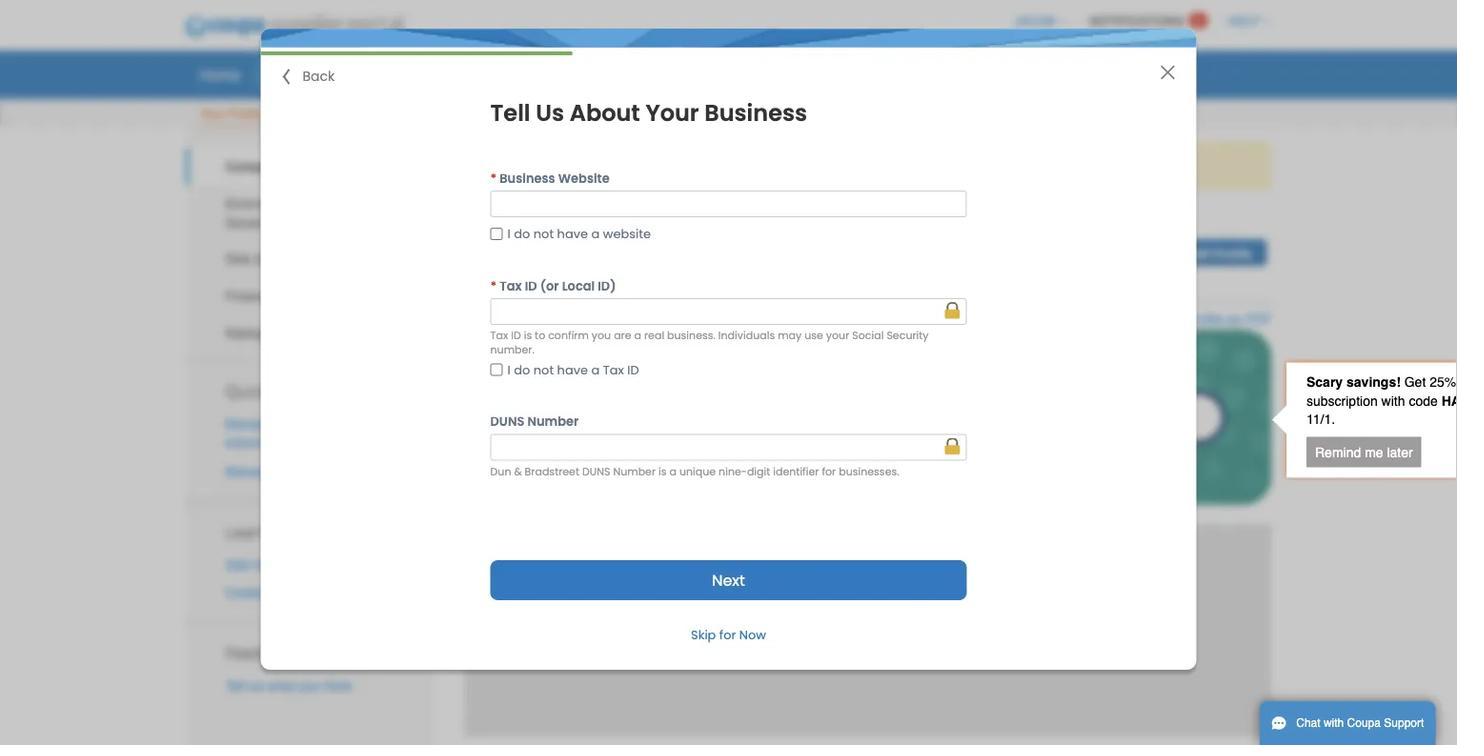 Task type: vqa. For each thing, say whether or not it's contained in the screenshot.
Download Profile as PDF
yes



Task type: describe. For each thing, give the bounding box(es) containing it.
social
[[853, 329, 884, 343]]

tell for tell us about your business
[[491, 97, 531, 129]]

payment
[[277, 417, 329, 432]]

remind me later
[[1316, 445, 1414, 460]]

environmental, social, governance & diversity link
[[185, 185, 436, 241]]

progress bar inside tell us about your business dialog
[[261, 51, 573, 55]]

scary
[[1307, 375, 1344, 390]]

ratings & references
[[226, 326, 355, 341]]

scary savings!
[[1307, 375, 1401, 390]]

* for * business website
[[491, 170, 497, 187]]

a inside tax id is to confirm you are a real business. individuals may use your social security number.
[[635, 329, 642, 343]]

manage for manage payment information
[[226, 417, 274, 432]]

0 horizontal spatial your
[[584, 158, 610, 173]]

that
[[863, 158, 886, 173]]

for inside button
[[720, 627, 736, 644]]

edit profile link
[[1172, 239, 1268, 266]]

setup
[[1151, 64, 1189, 84]]

25%
[[1430, 375, 1457, 390]]

create a discoverable profile link
[[226, 585, 395, 600]]

website
[[603, 225, 651, 243]]

feedback
[[226, 642, 297, 664]]

with
[[1324, 717, 1345, 730]]

items
[[978, 158, 1009, 173]]

financial performance
[[226, 289, 359, 304]]

more
[[253, 557, 283, 573]]

governance
[[226, 215, 298, 230]]

company profile link
[[185, 148, 436, 185]]

risk & compliance
[[226, 252, 338, 267]]

confirm
[[548, 329, 589, 343]]

performance
[[283, 289, 359, 304]]

diversity
[[315, 215, 366, 230]]

ratings
[[226, 326, 271, 341]]

profile inside profile link
[[269, 64, 312, 84]]

are inside alert
[[889, 158, 909, 173]]

premium support
[[394, 107, 491, 121]]

what
[[267, 679, 295, 694]]

may
[[778, 329, 802, 343]]

0 horizontal spatial number
[[528, 413, 579, 431]]

manage legal entities link
[[226, 464, 352, 479]]

profile inside your profile link
[[228, 107, 263, 121]]

remind
[[1316, 445, 1362, 460]]

for inside alert
[[958, 158, 974, 173]]

information
[[226, 436, 292, 451]]

in
[[1013, 158, 1024, 173]]

a left unique
[[670, 465, 677, 480]]

manage payment information link
[[226, 417, 329, 451]]

id)
[[598, 277, 616, 294]]

get 25% 
[[1307, 375, 1458, 409]]

back
[[303, 67, 335, 86]]

discovered
[[690, 158, 755, 173]]

website
[[559, 170, 610, 187]]

pdf
[[1246, 311, 1272, 327]]

profile progress
[[966, 218, 1062, 232]]

you inside tell us what you think button
[[299, 679, 320, 694]]

2 vertical spatial tax
[[603, 362, 624, 379]]

0 horizontal spatial duns
[[491, 413, 525, 431]]

profile up social
[[855, 311, 893, 327]]

add more customers
[[226, 557, 349, 573]]

profile preview
[[855, 311, 943, 327]]

I do not have a Tax ID checkbox
[[491, 358, 503, 383]]

chat
[[1297, 717, 1321, 730]]

home link
[[187, 60, 253, 89]]

profile left progress
[[966, 218, 1005, 232]]

by
[[759, 158, 773, 173]]

i do not have a website
[[508, 225, 651, 243]]

learning
[[226, 521, 291, 543]]

id inside tax id is to confirm you are a real business. individuals may use your social security number.
[[511, 329, 521, 343]]

social,
[[318, 196, 358, 211]]

now
[[740, 627, 767, 644]]

category.
[[1057, 158, 1111, 173]]

legal
[[277, 464, 306, 479]]

identifier
[[774, 465, 819, 480]]

financial performance link
[[185, 278, 436, 315]]

home
[[200, 64, 240, 84]]

a down id)
[[592, 362, 600, 379]]

tell us what you think
[[226, 679, 352, 694]]

skip
[[691, 627, 716, 644]]

to for is
[[535, 329, 546, 343]]

1 vertical spatial for
[[822, 465, 836, 480]]

us
[[249, 679, 263, 694]]

download profile as pdf button
[[1123, 310, 1272, 329]]

dun & bradstreet duns number is a unique nine-digit identifier for businesses.
[[491, 465, 900, 480]]

i do not have a tax id
[[508, 362, 640, 379]]

profile link
[[256, 60, 324, 89]]

about
[[570, 97, 640, 129]]

DUNS Number text field
[[491, 434, 967, 461]]

local
[[562, 277, 595, 294]]

not for i do not have a website
[[534, 225, 554, 243]]

company profile
[[226, 159, 332, 174]]

manage legal entities
[[226, 464, 352, 479]]

0 vertical spatial tax
[[500, 277, 522, 294]]

create
[[226, 585, 266, 600]]

tell for tell us what you think
[[226, 679, 246, 694]]

* for * tax id (or local id)
[[491, 277, 497, 294]]

add more customers link
[[226, 557, 349, 573]]

later
[[1388, 445, 1414, 460]]

buyers
[[819, 158, 860, 173]]

do for i do not have a website
[[514, 225, 530, 243]]

chat with coupa support
[[1297, 717, 1425, 730]]

tell us about your business
[[491, 97, 808, 129]]

your inside tax id is to confirm you are a real business. individuals may use your social security number.
[[827, 329, 850, 343]]

complete your profile to get discovered by coupa buyers that are looking for items in your category.
[[523, 158, 1111, 173]]

dun
[[491, 465, 512, 480]]

ratings & references link
[[185, 315, 436, 352]]

me
[[1366, 445, 1384, 460]]

& for dun & bradstreet duns number is a unique nine-digit identifier for businesses.
[[514, 465, 522, 480]]

manage for manage legal entities
[[226, 464, 274, 479]]

additional information image
[[944, 302, 962, 319]]

individuals
[[719, 329, 775, 343]]

progress
[[1008, 218, 1062, 232]]

your inside dialog
[[646, 97, 699, 129]]

preview
[[897, 311, 943, 327]]

digit
[[747, 465, 771, 480]]

1 horizontal spatial duns
[[583, 465, 611, 480]]

next
[[712, 570, 745, 591]]



Task type: locate. For each thing, give the bounding box(es) containing it.
for
[[958, 158, 974, 173], [822, 465, 836, 480], [720, 627, 736, 644]]

tax
[[500, 277, 522, 294], [491, 329, 508, 343], [603, 362, 624, 379]]

download profile as pdf
[[1123, 311, 1272, 327]]

1 vertical spatial have
[[557, 362, 588, 379]]

have for tax
[[557, 362, 588, 379]]

is left confirm
[[524, 329, 532, 343]]

dialog containing scary savings!
[[1287, 363, 1458, 478]]

i right i do not have a website option
[[508, 225, 511, 243]]

nine-
[[719, 465, 747, 480]]

2 not from the top
[[534, 362, 554, 379]]

businesses.
[[839, 465, 900, 480]]

businessfree banner
[[464, 210, 1272, 746]]

1 horizontal spatial tell
[[491, 97, 531, 129]]

is
[[524, 329, 532, 343], [659, 465, 667, 480]]

profile left get at the top
[[613, 158, 650, 173]]

i for i do not have a tax id
[[508, 362, 511, 379]]

& inside the environmental, social, governance & diversity
[[302, 215, 311, 230]]

1 * from the top
[[491, 170, 497, 187]]

close image
[[1161, 65, 1176, 80]]

environmental, social, governance & diversity
[[226, 196, 366, 230]]

0 horizontal spatial id
[[511, 329, 521, 343]]

remind me later button
[[1307, 437, 1422, 467]]

* down i do not have a website option
[[491, 277, 497, 294]]

quick
[[226, 380, 268, 402]]

1 horizontal spatial to
[[653, 158, 664, 173]]

discoverable
[[280, 585, 355, 600]]

security
[[887, 329, 929, 343]]

do right i do not have a website option
[[514, 225, 530, 243]]

1 vertical spatial tell
[[226, 679, 246, 694]]

is inside tax id is to confirm you are a real business. individuals may use your social security number.
[[524, 329, 532, 343]]

for left items
[[958, 158, 974, 173]]

complete your profile to get discovered by coupa buyers that are looking for items in your category. alert
[[464, 142, 1272, 190]]

do down number.
[[514, 362, 530, 379]]

1 horizontal spatial your
[[646, 97, 699, 129]]

as
[[1228, 311, 1242, 327]]

0 vertical spatial you
[[592, 329, 611, 343]]

bradstreet
[[525, 465, 580, 480]]

to
[[653, 158, 664, 173], [535, 329, 546, 343]]

1 vertical spatial coupa
[[1348, 717, 1382, 730]]

1 horizontal spatial support
[[1385, 717, 1425, 730]]

1 horizontal spatial id
[[525, 277, 537, 294]]

complete
[[523, 158, 580, 173]]

duns right bradstreet
[[583, 465, 611, 480]]

& for risk & compliance
[[255, 252, 264, 267]]

business
[[705, 97, 808, 129], [500, 170, 556, 187]]

1 have from the top
[[557, 225, 588, 243]]

1 vertical spatial is
[[659, 465, 667, 480]]

chat with coupa support button
[[1261, 702, 1436, 746]]

0 vertical spatial support
[[447, 107, 491, 121]]

i right i do not have a tax id 'option'
[[508, 362, 511, 379]]

0 horizontal spatial tell
[[226, 679, 246, 694]]

dialog
[[1287, 363, 1458, 478]]

edit
[[1187, 246, 1211, 261]]

business left website
[[500, 170, 556, 187]]

environmental,
[[226, 196, 315, 211]]

create a discoverable profile
[[226, 585, 395, 600]]

profile down the home link on the left of page
[[228, 107, 263, 121]]

& right dun
[[514, 465, 522, 480]]

0 horizontal spatial business
[[500, 170, 556, 187]]

0 vertical spatial for
[[958, 158, 974, 173]]

not right i do not have a website option
[[534, 225, 554, 243]]

id left (or
[[525, 277, 537, 294]]

you inside tax id is to confirm you are a real business. individuals may use your social security number.
[[592, 329, 611, 343]]

0 vertical spatial id
[[525, 277, 537, 294]]

tax up i do not have a tax id 'option'
[[491, 329, 508, 343]]

1 vertical spatial *
[[491, 277, 497, 294]]

1 vertical spatial id
[[511, 329, 521, 343]]

do for i do not have a tax id
[[514, 362, 530, 379]]

0 vertical spatial not
[[534, 225, 554, 243]]

2 horizontal spatial id
[[628, 362, 640, 379]]

tax left (or
[[500, 277, 522, 294]]

0 vertical spatial number
[[528, 413, 579, 431]]

manage inside manage payment information
[[226, 417, 274, 432]]

tell left us in the left top of the page
[[491, 97, 531, 129]]

1 vertical spatial i
[[508, 362, 511, 379]]

1 horizontal spatial are
[[889, 158, 909, 173]]

0 vertical spatial to
[[653, 158, 664, 173]]

unique
[[680, 465, 716, 480]]

center
[[295, 521, 346, 543]]

0 vertical spatial duns
[[491, 413, 525, 431]]

1 vertical spatial tax
[[491, 329, 508, 343]]

tax inside tax id is to confirm you are a real business. individuals may use your social security number.
[[491, 329, 508, 343]]

1 vertical spatial profile
[[359, 585, 395, 600]]

1 manage from the top
[[226, 417, 274, 432]]

& left diversity
[[302, 215, 311, 230]]

us
[[536, 97, 564, 129]]

id
[[525, 277, 537, 294], [511, 329, 521, 343], [628, 362, 640, 379]]

skip for now button
[[676, 620, 782, 651]]

premium
[[394, 107, 444, 121]]

tell inside dialog
[[491, 97, 531, 129]]

background image
[[464, 525, 1272, 737]]

are inside tax id is to confirm you are a real business. individuals may use your social security number.
[[614, 329, 632, 343]]

number.
[[491, 343, 535, 358]]

coupa right with
[[1348, 717, 1382, 730]]

for right skip
[[720, 627, 736, 644]]

download
[[1123, 311, 1183, 327]]

0 horizontal spatial to
[[535, 329, 546, 343]]

1 vertical spatial to
[[535, 329, 546, 343]]

duns up dun
[[491, 413, 525, 431]]

1 horizontal spatial number
[[613, 465, 656, 480]]

manage down information
[[226, 464, 274, 479]]

coupa right by
[[776, 158, 816, 173]]

progress bar
[[261, 51, 573, 55]]

0 vertical spatial profile
[[613, 158, 650, 173]]

real
[[645, 329, 665, 343]]

1 horizontal spatial coupa
[[1348, 717, 1382, 730]]

0 horizontal spatial is
[[524, 329, 532, 343]]

None text field
[[491, 191, 967, 217], [491, 298, 967, 325], [491, 191, 967, 217], [491, 298, 967, 325]]

your profile
[[200, 107, 263, 121]]

tell
[[491, 97, 531, 129], [226, 679, 246, 694]]

& right ratings
[[274, 326, 283, 341]]

i for i do not have a website
[[508, 225, 511, 243]]

coupa inside button
[[1348, 717, 1382, 730]]

&
[[302, 215, 311, 230], [255, 252, 264, 267], [274, 326, 283, 341], [514, 465, 522, 480]]

edit profile
[[1187, 246, 1253, 261]]

tell left the us
[[226, 679, 246, 694]]

business up by
[[705, 97, 808, 129]]

have up local at the top left
[[557, 225, 588, 243]]

2 i from the top
[[508, 362, 511, 379]]

1 vertical spatial are
[[614, 329, 632, 343]]

1 horizontal spatial for
[[822, 465, 836, 480]]

your
[[584, 158, 610, 173], [1027, 158, 1053, 173], [827, 329, 850, 343]]

are right the that
[[889, 158, 909, 173]]

businessfree
[[561, 232, 724, 262]]

links
[[272, 380, 310, 402]]

profile down "coupa supplier portal" image
[[269, 64, 312, 84]]

profile inside alert
[[613, 158, 650, 173]]

have for website
[[557, 225, 588, 243]]

profile right edit
[[1214, 246, 1253, 261]]

to inside tax id is to confirm you are a real business. individuals may use your social security number.
[[535, 329, 546, 343]]

profile inside company profile "link"
[[290, 159, 332, 174]]

are
[[889, 158, 909, 173], [614, 329, 632, 343]]

financial
[[226, 289, 279, 304]]

& inside tell us about your business dialog
[[514, 465, 522, 480]]

manage up information
[[226, 417, 274, 432]]

support inside button
[[1385, 717, 1425, 730]]

number up bradstreet
[[528, 413, 579, 431]]

id left confirm
[[511, 329, 521, 343]]

support right premium at top
[[447, 107, 491, 121]]

profile inside edit profile link
[[1214, 246, 1253, 261]]

a right create
[[269, 585, 277, 600]]

your right in
[[1027, 158, 1053, 173]]

risk
[[226, 252, 251, 267]]

additional information image
[[944, 438, 962, 455]]

quick links
[[226, 380, 310, 402]]

number
[[528, 413, 579, 431], [613, 465, 656, 480]]

your right "use"
[[827, 329, 850, 343]]

tax id is to confirm you are a real business. individuals may use your social security number.
[[491, 329, 929, 358]]

1 horizontal spatial you
[[592, 329, 611, 343]]

tell inside button
[[226, 679, 246, 694]]

add
[[226, 557, 249, 573]]

0 horizontal spatial for
[[720, 627, 736, 644]]

0 vertical spatial *
[[491, 170, 497, 187]]

back button
[[284, 67, 335, 87]]

a left real
[[635, 329, 642, 343]]

1 do from the top
[[514, 225, 530, 243]]

2 horizontal spatial for
[[958, 158, 974, 173]]

1 vertical spatial support
[[1385, 717, 1425, 730]]

2 * from the top
[[491, 277, 497, 294]]

number left unique
[[613, 465, 656, 480]]

profile left as
[[1186, 311, 1224, 327]]

customers
[[287, 557, 349, 573]]

0 vertical spatial coupa
[[776, 158, 816, 173]]

tell us what you think button
[[226, 677, 352, 696]]

coupa inside alert
[[776, 158, 816, 173]]

you
[[592, 329, 611, 343], [299, 679, 320, 694]]

your down the home link on the left of page
[[200, 107, 225, 121]]

tell us about your business dialog
[[261, 29, 1197, 670]]

coupa supplier portal image
[[171, 3, 417, 51]]

your right complete
[[584, 158, 610, 173]]

get
[[668, 158, 687, 173]]

2 vertical spatial id
[[628, 362, 640, 379]]

tax down id)
[[603, 362, 624, 379]]

I do not have a website checkbox
[[491, 222, 503, 246]]

1 vertical spatial you
[[299, 679, 320, 694]]

0 vertical spatial business
[[705, 97, 808, 129]]

profile preview link
[[855, 311, 943, 327]]

0 vertical spatial do
[[514, 225, 530, 243]]

profile
[[269, 64, 312, 84], [228, 107, 263, 121], [290, 159, 332, 174], [966, 218, 1005, 232], [1214, 246, 1253, 261], [855, 311, 893, 327], [1186, 311, 1224, 327]]

profile up social, at left
[[290, 159, 332, 174]]

premium support link
[[393, 103, 491, 127]]

setup link
[[1139, 60, 1202, 89]]

0 horizontal spatial coupa
[[776, 158, 816, 173]]

not down number.
[[534, 362, 554, 379]]

for right identifier at right
[[822, 465, 836, 480]]

use
[[805, 329, 824, 343]]

1 vertical spatial number
[[613, 465, 656, 480]]

0 vertical spatial i
[[508, 225, 511, 243]]

to for profile
[[653, 158, 664, 173]]

1 vertical spatial not
[[534, 362, 554, 379]]

* business website
[[491, 170, 610, 187]]

your profile link
[[199, 103, 264, 127]]

next button
[[491, 561, 967, 601]]

are left real
[[614, 329, 632, 343]]

1 i from the top
[[508, 225, 511, 243]]

1 vertical spatial do
[[514, 362, 530, 379]]

to left confirm
[[535, 329, 546, 343]]

2 do from the top
[[514, 362, 530, 379]]

manage payment information
[[226, 417, 329, 451]]

your up get at the top
[[646, 97, 699, 129]]

is left unique
[[659, 465, 667, 480]]

1 not from the top
[[534, 225, 554, 243]]

0 vertical spatial manage
[[226, 417, 274, 432]]

2 horizontal spatial your
[[1027, 158, 1053, 173]]

have down confirm
[[557, 362, 588, 379]]

* tax id (or local id)
[[491, 277, 616, 294]]

savings!
[[1347, 375, 1401, 390]]

do
[[514, 225, 530, 243], [514, 362, 530, 379]]

businessfree image
[[464, 210, 541, 288]]

& for ratings & references
[[274, 326, 283, 341]]

0 vertical spatial are
[[889, 158, 909, 173]]

i
[[508, 225, 511, 243], [508, 362, 511, 379]]

0 vertical spatial tell
[[491, 97, 531, 129]]

a left website
[[592, 225, 600, 243]]

profile right discoverable
[[359, 585, 395, 600]]

1 horizontal spatial profile
[[613, 158, 650, 173]]

* up i do not have a website option
[[491, 170, 497, 187]]

0 horizontal spatial your
[[200, 107, 225, 121]]

0 vertical spatial is
[[524, 329, 532, 343]]

2 vertical spatial for
[[720, 627, 736, 644]]

2 manage from the top
[[226, 464, 274, 479]]

profile inside 'download profile as pdf' button
[[1186, 311, 1224, 327]]

to inside alert
[[653, 158, 664, 173]]

& inside 'link'
[[274, 326, 283, 341]]

0 horizontal spatial support
[[447, 107, 491, 121]]

0 vertical spatial have
[[557, 225, 588, 243]]

learning center
[[226, 521, 346, 543]]

you right what
[[299, 679, 320, 694]]

0 horizontal spatial profile
[[359, 585, 395, 600]]

1 horizontal spatial is
[[659, 465, 667, 480]]

1 horizontal spatial your
[[827, 329, 850, 343]]

not for i do not have a tax id
[[534, 362, 554, 379]]

support right with
[[1385, 717, 1425, 730]]

id down tax id is to confirm you are a real business. individuals may use your social security number.
[[628, 362, 640, 379]]

2 have from the top
[[557, 362, 588, 379]]

1 vertical spatial manage
[[226, 464, 274, 479]]

ha
[[1442, 393, 1458, 409]]

1 horizontal spatial business
[[705, 97, 808, 129]]

you right confirm
[[592, 329, 611, 343]]

& right risk
[[255, 252, 264, 267]]

0 horizontal spatial you
[[299, 679, 320, 694]]

1 vertical spatial business
[[500, 170, 556, 187]]

0 horizontal spatial are
[[614, 329, 632, 343]]

1 vertical spatial duns
[[583, 465, 611, 480]]

duns
[[491, 413, 525, 431], [583, 465, 611, 480]]

to left get at the top
[[653, 158, 664, 173]]



